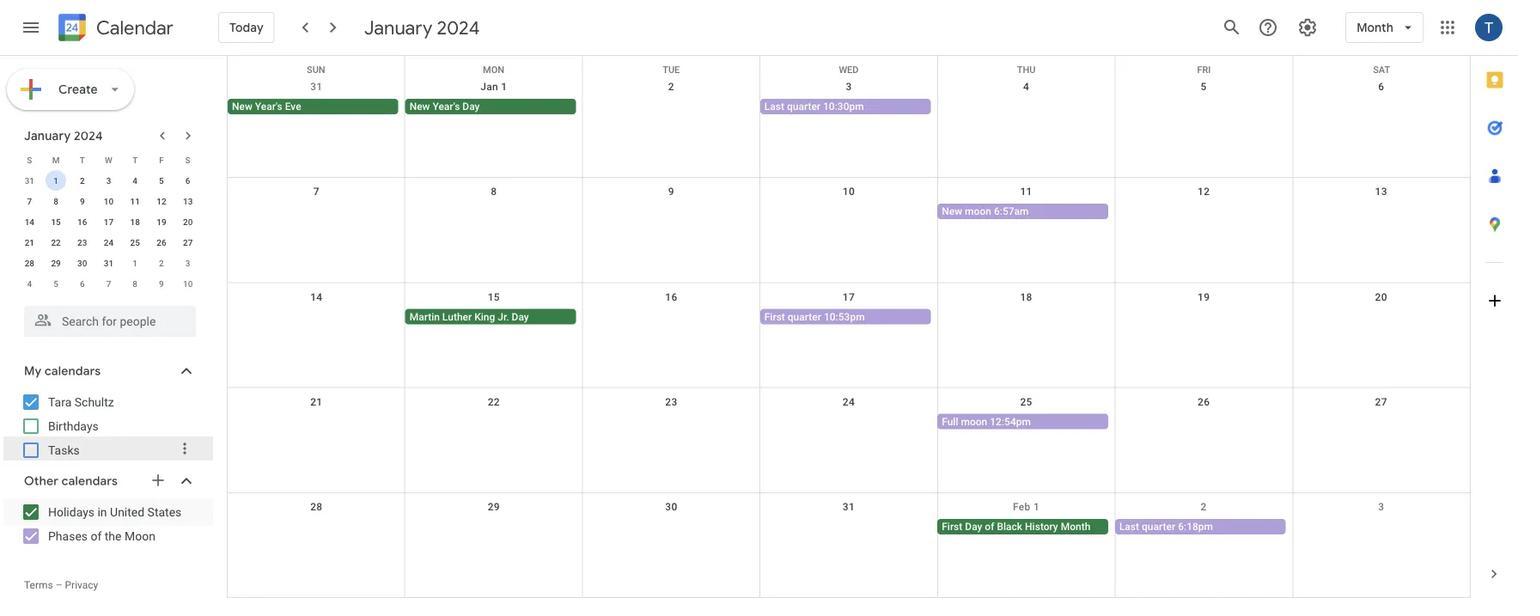 Task type: locate. For each thing, give the bounding box(es) containing it.
11 for sun
[[1021, 186, 1033, 198]]

22 down 15 element
[[51, 237, 61, 248]]

14 inside 'element'
[[25, 217, 34, 227]]

2 vertical spatial 5
[[53, 278, 58, 289]]

1 vertical spatial month
[[1061, 521, 1091, 533]]

month up sat
[[1357, 20, 1394, 35]]

1 vertical spatial 22
[[488, 396, 500, 408]]

18
[[130, 217, 140, 227], [1021, 291, 1033, 303]]

cell
[[583, 99, 760, 116], [938, 99, 1116, 116], [1293, 99, 1471, 116], [228, 204, 405, 221], [405, 204, 583, 221], [760, 204, 938, 221], [1293, 204, 1471, 221], [228, 309, 405, 326], [583, 309, 760, 326], [228, 414, 405, 431], [405, 414, 583, 431], [760, 414, 938, 431], [1116, 414, 1293, 431], [228, 519, 405, 536], [405, 519, 583, 536], [760, 519, 938, 536], [1293, 519, 1471, 536]]

last
[[765, 101, 785, 113], [1120, 521, 1140, 533]]

6 up 13 "element"
[[185, 175, 190, 186]]

of left the
[[91, 529, 102, 543]]

16 element
[[72, 211, 93, 232]]

thu
[[1018, 64, 1036, 75]]

grid
[[227, 56, 1471, 598]]

2 vertical spatial quarter
[[1142, 521, 1176, 533]]

28 inside grid
[[310, 501, 323, 513]]

new for new year's day
[[410, 101, 430, 113]]

my calendars button
[[3, 358, 213, 385]]

15 inside grid
[[488, 291, 500, 303]]

1 right feb
[[1034, 501, 1040, 513]]

22
[[51, 237, 61, 248], [488, 396, 500, 408]]

23 inside january 2024 grid
[[77, 237, 87, 248]]

february 3 element
[[178, 253, 198, 273]]

25 up the full moon 12:54pm button
[[1021, 396, 1033, 408]]

3
[[846, 81, 852, 93], [106, 175, 111, 186], [185, 258, 190, 268], [1379, 501, 1385, 513]]

other calendars
[[24, 474, 118, 489]]

the
[[105, 529, 122, 543]]

14 element
[[19, 211, 40, 232]]

january 2024
[[364, 15, 480, 40], [24, 128, 103, 144]]

black
[[997, 521, 1023, 533]]

0 vertical spatial 23
[[77, 237, 87, 248]]

1 vertical spatial 18
[[1021, 291, 1033, 303]]

0 vertical spatial 4
[[1024, 81, 1030, 93]]

13
[[1376, 186, 1388, 198], [183, 196, 193, 206]]

12
[[1198, 186, 1210, 198], [157, 196, 166, 206]]

january 2024 up m
[[24, 128, 103, 144]]

9 for january 2024
[[80, 196, 85, 206]]

terms – privacy
[[24, 579, 98, 591]]

row group
[[16, 170, 201, 294]]

1 vertical spatial 23
[[666, 396, 678, 408]]

0 vertical spatial 19
[[157, 217, 166, 227]]

1 vertical spatial 5
[[159, 175, 164, 186]]

1 vertical spatial first
[[942, 521, 963, 533]]

16
[[77, 217, 87, 227], [666, 291, 678, 303]]

tab list
[[1471, 56, 1519, 550]]

month right history
[[1061, 521, 1091, 533]]

sun
[[307, 64, 325, 75]]

18 down 11 element
[[130, 217, 140, 227]]

3 inside the february 3 element
[[185, 258, 190, 268]]

1 vertical spatial moon
[[961, 416, 988, 428]]

1 vertical spatial 28
[[310, 501, 323, 513]]

my calendars list
[[3, 388, 213, 464]]

1 horizontal spatial of
[[985, 521, 995, 533]]

22 down martin luther king jr. day "button"
[[488, 396, 500, 408]]

2 horizontal spatial 9
[[669, 186, 675, 198]]

10 up 17 'element'
[[104, 196, 114, 206]]

0 horizontal spatial 19
[[157, 217, 166, 227]]

9 for sun
[[669, 186, 675, 198]]

22 inside 22 element
[[51, 237, 61, 248]]

1 horizontal spatial 17
[[843, 291, 855, 303]]

5 inside grid
[[1201, 81, 1207, 93]]

11 inside grid
[[1021, 186, 1033, 198]]

0 horizontal spatial 4
[[27, 278, 32, 289]]

1 horizontal spatial last
[[1120, 521, 1140, 533]]

s right f
[[185, 155, 191, 165]]

8 up 15 element
[[53, 196, 58, 206]]

7 for january 2024
[[27, 196, 32, 206]]

4
[[1024, 81, 1030, 93], [133, 175, 138, 186], [27, 278, 32, 289]]

moon
[[965, 206, 992, 218], [961, 416, 988, 428]]

1 horizontal spatial 22
[[488, 396, 500, 408]]

11 up 18 "element" at left
[[130, 196, 140, 206]]

1 vertical spatial 14
[[310, 291, 323, 303]]

13 for sun
[[1376, 186, 1388, 198]]

7 down new year's eve button
[[313, 186, 320, 198]]

1 s from the left
[[27, 155, 32, 165]]

6 down 30 element
[[80, 278, 85, 289]]

17 element
[[98, 211, 119, 232]]

1 horizontal spatial 9
[[159, 278, 164, 289]]

0 vertical spatial quarter
[[787, 101, 821, 113]]

1 vertical spatial 17
[[843, 291, 855, 303]]

18 inside "element"
[[130, 217, 140, 227]]

1 horizontal spatial 10
[[183, 278, 193, 289]]

1 horizontal spatial 29
[[488, 501, 500, 513]]

0 vertical spatial 16
[[77, 217, 87, 227]]

17 up first quarter 10:53pm button
[[843, 291, 855, 303]]

0 vertical spatial month
[[1357, 20, 1394, 35]]

7 down december 31 element
[[27, 196, 32, 206]]

1 horizontal spatial 13
[[1376, 186, 1388, 198]]

15 up martin luther king jr. day "button"
[[488, 291, 500, 303]]

new inside button
[[232, 101, 253, 113]]

1 horizontal spatial 12
[[1198, 186, 1210, 198]]

1 t from the left
[[80, 155, 85, 165]]

0 horizontal spatial 16
[[77, 217, 87, 227]]

day inside martin luther king jr. day "button"
[[512, 311, 529, 323]]

5
[[1201, 81, 1207, 93], [159, 175, 164, 186], [53, 278, 58, 289]]

w
[[105, 155, 113, 165]]

t left f
[[133, 155, 138, 165]]

10 down last quarter 10:30pm button
[[843, 186, 855, 198]]

6 inside grid
[[1379, 81, 1385, 93]]

21 inside january 2024 grid
[[25, 237, 34, 248]]

0 horizontal spatial first
[[765, 311, 785, 323]]

in
[[98, 505, 107, 519]]

0 vertical spatial 27
[[183, 237, 193, 248]]

22 inside grid
[[488, 396, 500, 408]]

holidays
[[48, 505, 95, 519]]

quarter for 10:53pm
[[788, 311, 822, 323]]

10 down the february 3 element
[[183, 278, 193, 289]]

8 inside grid
[[491, 186, 497, 198]]

1 horizontal spatial 19
[[1198, 291, 1210, 303]]

0 vertical spatial first
[[765, 311, 785, 323]]

first quarter 10:53pm
[[765, 311, 865, 323]]

first left 10:53pm
[[765, 311, 785, 323]]

11 up new moon 6:57am button
[[1021, 186, 1033, 198]]

1 inside 1 "cell"
[[53, 175, 58, 186]]

10 inside grid
[[843, 186, 855, 198]]

7 inside grid
[[313, 186, 320, 198]]

settings menu image
[[1298, 17, 1319, 38]]

2
[[669, 81, 675, 93], [80, 175, 85, 186], [159, 258, 164, 268], [1201, 501, 1207, 513]]

other calendars button
[[3, 468, 213, 495]]

5 down the 29 element
[[53, 278, 58, 289]]

2 horizontal spatial 6
[[1379, 81, 1385, 93]]

2 year's from the left
[[433, 101, 460, 113]]

t right m
[[80, 155, 85, 165]]

6
[[1379, 81, 1385, 93], [185, 175, 190, 186], [80, 278, 85, 289]]

february 1 element
[[125, 253, 145, 273]]

2024
[[437, 15, 480, 40], [74, 128, 103, 144]]

27 element
[[178, 232, 198, 253]]

29 inside grid
[[488, 501, 500, 513]]

1 vertical spatial 19
[[1198, 291, 1210, 303]]

0 horizontal spatial 23
[[77, 237, 87, 248]]

1 vertical spatial 29
[[488, 501, 500, 513]]

8
[[491, 186, 497, 198], [53, 196, 58, 206], [133, 278, 138, 289]]

24 up 31 element
[[104, 237, 114, 248]]

1 vertical spatial 27
[[1376, 396, 1388, 408]]

1 cell
[[43, 170, 69, 191]]

calendars up tara schultz
[[45, 364, 101, 379]]

sat
[[1374, 64, 1391, 75]]

2 vertical spatial 4
[[27, 278, 32, 289]]

15 up 22 element
[[51, 217, 61, 227]]

4 up 11 element
[[133, 175, 138, 186]]

moon left "6:57am" at the top right of page
[[965, 206, 992, 218]]

30 inside january 2024 grid
[[77, 258, 87, 268]]

17
[[104, 217, 114, 227], [843, 291, 855, 303]]

states
[[147, 505, 182, 519]]

30
[[77, 258, 87, 268], [666, 501, 678, 513]]

0 vertical spatial calendars
[[45, 364, 101, 379]]

1 down m
[[53, 175, 58, 186]]

0 vertical spatial 6
[[1379, 81, 1385, 93]]

1 horizontal spatial t
[[133, 155, 138, 165]]

february 7 element
[[98, 273, 119, 294]]

29 element
[[46, 253, 66, 273]]

0 vertical spatial moon
[[965, 206, 992, 218]]

0 horizontal spatial 2024
[[74, 128, 103, 144]]

jan 1
[[481, 81, 507, 93]]

9
[[669, 186, 675, 198], [80, 196, 85, 206], [159, 278, 164, 289]]

1 horizontal spatial 15
[[488, 291, 500, 303]]

30 inside grid
[[666, 501, 678, 513]]

my
[[24, 364, 42, 379]]

last left 10:30pm
[[765, 101, 785, 113]]

2 horizontal spatial 5
[[1201, 81, 1207, 93]]

11 inside row group
[[130, 196, 140, 206]]

1 vertical spatial day
[[512, 311, 529, 323]]

phases of the moon
[[48, 529, 155, 543]]

24
[[104, 237, 114, 248], [843, 396, 855, 408]]

1 horizontal spatial 18
[[1021, 291, 1033, 303]]

11 for january 2024
[[130, 196, 140, 206]]

0 vertical spatial day
[[463, 101, 480, 113]]

1 horizontal spatial 4
[[133, 175, 138, 186]]

row containing sun
[[228, 56, 1471, 75]]

0 horizontal spatial 27
[[183, 237, 193, 248]]

0 vertical spatial january 2024
[[364, 15, 480, 40]]

0 vertical spatial 30
[[77, 258, 87, 268]]

5 down f
[[159, 175, 164, 186]]

1 vertical spatial 16
[[666, 291, 678, 303]]

7 down 31 element
[[106, 278, 111, 289]]

moon right full
[[961, 416, 988, 428]]

february 10 element
[[178, 273, 198, 294]]

december 31 element
[[19, 170, 40, 191]]

26
[[157, 237, 166, 248], [1198, 396, 1210, 408]]

2024 up new year's day
[[437, 15, 480, 40]]

0 horizontal spatial of
[[91, 529, 102, 543]]

of inside other calendars list
[[91, 529, 102, 543]]

25
[[130, 237, 140, 248], [1021, 396, 1033, 408]]

year's inside button
[[433, 101, 460, 113]]

0 horizontal spatial 29
[[51, 258, 61, 268]]

row
[[228, 56, 1471, 75], [228, 73, 1471, 178], [16, 150, 201, 170], [16, 170, 201, 191], [228, 178, 1471, 283], [16, 191, 201, 211], [16, 211, 201, 232], [16, 232, 201, 253], [16, 253, 201, 273], [16, 273, 201, 294], [228, 283, 1471, 388], [228, 388, 1471, 493], [228, 493, 1471, 598]]

21 inside grid
[[310, 396, 323, 408]]

13 inside grid
[[1376, 186, 1388, 198]]

calendar heading
[[93, 16, 174, 40]]

month inside button
[[1061, 521, 1091, 533]]

11
[[1021, 186, 1033, 198], [130, 196, 140, 206]]

1 down 25 element
[[133, 258, 138, 268]]

terms link
[[24, 579, 53, 591]]

23 inside grid
[[666, 396, 678, 408]]

7 for sun
[[313, 186, 320, 198]]

0 vertical spatial 28
[[25, 258, 34, 268]]

first day of black history month
[[942, 521, 1091, 533]]

8 for january 2024
[[53, 196, 58, 206]]

2 horizontal spatial 10
[[843, 186, 855, 198]]

privacy
[[65, 579, 98, 591]]

1 horizontal spatial 23
[[666, 396, 678, 408]]

0 horizontal spatial 25
[[130, 237, 140, 248]]

phases
[[48, 529, 88, 543]]

first left black
[[942, 521, 963, 533]]

1 year's from the left
[[255, 101, 283, 113]]

s up december 31 element
[[27, 155, 32, 165]]

0 horizontal spatial 18
[[130, 217, 140, 227]]

29 for 1
[[51, 258, 61, 268]]

1 horizontal spatial 20
[[1376, 291, 1388, 303]]

1 horizontal spatial day
[[512, 311, 529, 323]]

12 inside grid
[[1198, 186, 1210, 198]]

13 element
[[178, 191, 198, 211]]

of left black
[[985, 521, 995, 533]]

0 horizontal spatial 15
[[51, 217, 61, 227]]

8 down new year's day button
[[491, 186, 497, 198]]

28 inside january 2024 grid
[[25, 258, 34, 268]]

year's
[[255, 101, 283, 113], [433, 101, 460, 113]]

quarter for 10:30pm
[[787, 101, 821, 113]]

last left 6:18pm
[[1120, 521, 1140, 533]]

terms
[[24, 579, 53, 591]]

moon for full
[[961, 416, 988, 428]]

12 inside "element"
[[157, 196, 166, 206]]

new
[[232, 101, 253, 113], [410, 101, 430, 113], [942, 206, 963, 218]]

february 5 element
[[46, 273, 66, 294]]

moon for new
[[965, 206, 992, 218]]

0 horizontal spatial 17
[[104, 217, 114, 227]]

22 element
[[46, 232, 66, 253]]

2024 down create
[[74, 128, 103, 144]]

1 horizontal spatial 26
[[1198, 396, 1210, 408]]

quarter left 10:53pm
[[788, 311, 822, 323]]

0 vertical spatial 25
[[130, 237, 140, 248]]

1 horizontal spatial s
[[185, 155, 191, 165]]

1 horizontal spatial 24
[[843, 396, 855, 408]]

7
[[313, 186, 320, 198], [27, 196, 32, 206], [106, 278, 111, 289]]

0 horizontal spatial year's
[[255, 101, 283, 113]]

18 down new moon 6:57am button
[[1021, 291, 1033, 303]]

2 horizontal spatial new
[[942, 206, 963, 218]]

birthdays
[[48, 419, 99, 433]]

29 inside january 2024 grid
[[51, 258, 61, 268]]

of
[[985, 521, 995, 533], [91, 529, 102, 543]]

luther
[[443, 311, 472, 323]]

15 element
[[46, 211, 66, 232]]

21 element
[[19, 232, 40, 253]]

row containing 4
[[16, 273, 201, 294]]

1 vertical spatial last
[[1120, 521, 1140, 533]]

13 inside 13 "element"
[[183, 196, 193, 206]]

0 vertical spatial 26
[[157, 237, 166, 248]]

2 vertical spatial 6
[[80, 278, 85, 289]]

4 down 28 element
[[27, 278, 32, 289]]

10
[[843, 186, 855, 198], [104, 196, 114, 206], [183, 278, 193, 289]]

17 down '10' element
[[104, 217, 114, 227]]

feb
[[1013, 501, 1031, 513]]

24 down first quarter 10:53pm button
[[843, 396, 855, 408]]

29 for feb 1
[[488, 501, 500, 513]]

30 for 1
[[77, 258, 87, 268]]

0 horizontal spatial 11
[[130, 196, 140, 206]]

0 vertical spatial 22
[[51, 237, 61, 248]]

first
[[765, 311, 785, 323], [942, 521, 963, 533]]

6 down sat
[[1379, 81, 1385, 93]]

0 vertical spatial 24
[[104, 237, 114, 248]]

1 horizontal spatial 27
[[1376, 396, 1388, 408]]

2 up last quarter 6:18pm button
[[1201, 501, 1207, 513]]

year's inside button
[[255, 101, 283, 113]]

tara schultz
[[48, 395, 114, 409]]

quarter left 10:30pm
[[787, 101, 821, 113]]

None search field
[[0, 299, 213, 337]]

martin luther king jr. day
[[410, 311, 529, 323]]

calendars up in at bottom left
[[62, 474, 118, 489]]

0 horizontal spatial month
[[1061, 521, 1091, 533]]

eve
[[285, 101, 301, 113]]

1 vertical spatial 15
[[488, 291, 500, 303]]

my calendars
[[24, 364, 101, 379]]

30 for feb 1
[[666, 501, 678, 513]]

0 horizontal spatial 21
[[25, 237, 34, 248]]

full moon 12:54pm button
[[938, 414, 1109, 429]]

0 horizontal spatial 28
[[25, 258, 34, 268]]

1 horizontal spatial 11
[[1021, 186, 1033, 198]]

23
[[77, 237, 87, 248], [666, 396, 678, 408]]

2 horizontal spatial 7
[[313, 186, 320, 198]]

quarter left 6:18pm
[[1142, 521, 1176, 533]]

4 down thu
[[1024, 81, 1030, 93]]

28 element
[[19, 253, 40, 273]]

february 2 element
[[151, 253, 172, 273]]

0 vertical spatial 18
[[130, 217, 140, 227]]

15
[[51, 217, 61, 227], [488, 291, 500, 303]]

8 down february 1 element
[[133, 278, 138, 289]]

1 horizontal spatial first
[[942, 521, 963, 533]]

2 s from the left
[[185, 155, 191, 165]]

12 for sun
[[1198, 186, 1210, 198]]

0 vertical spatial 17
[[104, 217, 114, 227]]

1 horizontal spatial 21
[[310, 396, 323, 408]]

1 vertical spatial 21
[[310, 396, 323, 408]]

1 inside february 1 element
[[133, 258, 138, 268]]

1 horizontal spatial month
[[1357, 20, 1394, 35]]

14
[[25, 217, 34, 227], [310, 291, 323, 303]]

january 2024 up new year's day
[[364, 15, 480, 40]]

0 vertical spatial last
[[765, 101, 785, 113]]

0 horizontal spatial 9
[[80, 196, 85, 206]]

5 down "fri"
[[1201, 81, 1207, 93]]

february 6 element
[[72, 273, 93, 294]]

0 vertical spatial 20
[[183, 217, 193, 227]]

9 inside grid
[[669, 186, 675, 198]]

25 up february 1 element
[[130, 237, 140, 248]]

first for first day of black history month
[[942, 521, 963, 533]]

t
[[80, 155, 85, 165], [133, 155, 138, 165]]

2 horizontal spatial 8
[[491, 186, 497, 198]]

10 element
[[98, 191, 119, 211]]

19 element
[[151, 211, 172, 232]]

29
[[51, 258, 61, 268], [488, 501, 500, 513]]

new year's eve
[[232, 101, 301, 113]]

21
[[25, 237, 34, 248], [310, 396, 323, 408]]

2 right 1 "cell"
[[80, 175, 85, 186]]



Task type: vqa. For each thing, say whether or not it's contained in the screenshot.
the 19 inside 19 ELEMENT
no



Task type: describe. For each thing, give the bounding box(es) containing it.
0 horizontal spatial 6
[[80, 278, 85, 289]]

other
[[24, 474, 59, 489]]

19 inside grid
[[1198, 291, 1210, 303]]

last quarter 6:18pm button
[[1116, 519, 1286, 534]]

add other calendars image
[[150, 472, 167, 489]]

year's for eve
[[255, 101, 283, 113]]

m
[[52, 155, 60, 165]]

–
[[56, 579, 62, 591]]

9 inside "february 9" element
[[159, 278, 164, 289]]

other calendars list
[[3, 499, 213, 550]]

8 for sun
[[491, 186, 497, 198]]

28 for feb 1
[[310, 501, 323, 513]]

17 inside 'element'
[[104, 217, 114, 227]]

26 element
[[151, 232, 172, 253]]

1 horizontal spatial january 2024
[[364, 15, 480, 40]]

12:54pm
[[990, 416, 1031, 428]]

new year's day button
[[405, 99, 576, 114]]

30 element
[[72, 253, 93, 273]]

row containing s
[[16, 150, 201, 170]]

19 inside 'element'
[[157, 217, 166, 227]]

calendar
[[96, 16, 174, 40]]

last quarter 6:18pm
[[1120, 521, 1214, 533]]

Search for people text field
[[34, 306, 186, 337]]

month inside popup button
[[1357, 20, 1394, 35]]

united
[[110, 505, 145, 519]]

14 inside grid
[[310, 291, 323, 303]]

tara
[[48, 395, 72, 409]]

26 inside grid
[[1198, 396, 1210, 408]]

25 inside january 2024 grid
[[130, 237, 140, 248]]

tue
[[663, 64, 680, 75]]

6:57am
[[994, 206, 1029, 218]]

create button
[[7, 69, 134, 110]]

fri
[[1198, 64, 1211, 75]]

13 for january 2024
[[183, 196, 193, 206]]

new moon 6:57am button
[[938, 204, 1109, 219]]

jr.
[[498, 311, 509, 323]]

calendar element
[[55, 10, 174, 48]]

0 horizontal spatial 24
[[104, 237, 114, 248]]

10:53pm
[[824, 311, 865, 323]]

15 inside 15 element
[[51, 217, 61, 227]]

12 element
[[151, 191, 172, 211]]

7 inside february 7 element
[[106, 278, 111, 289]]

year's for day
[[433, 101, 460, 113]]

january 2024 grid
[[16, 150, 201, 294]]

mon
[[483, 64, 505, 75]]

12 for january 2024
[[157, 196, 166, 206]]

main drawer image
[[21, 17, 41, 38]]

february 9 element
[[151, 273, 172, 294]]

martin luther king jr. day button
[[405, 309, 576, 324]]

holidays in united states
[[48, 505, 182, 519]]

today button
[[218, 7, 275, 48]]

16 inside grid
[[666, 291, 678, 303]]

1 vertical spatial 6
[[185, 175, 190, 186]]

last quarter 10:30pm
[[765, 101, 864, 113]]

24 element
[[98, 232, 119, 253]]

last for last quarter 6:18pm
[[1120, 521, 1140, 533]]

20 element
[[178, 211, 198, 232]]

17 inside grid
[[843, 291, 855, 303]]

1 vertical spatial 4
[[133, 175, 138, 186]]

10 for sun
[[843, 186, 855, 198]]

2 t from the left
[[133, 155, 138, 165]]

27 inside 27 element
[[183, 237, 193, 248]]

schultz
[[75, 395, 114, 409]]

last quarter 10:30pm button
[[760, 99, 931, 114]]

king
[[475, 311, 495, 323]]

new moon 6:57am
[[942, 206, 1029, 218]]

31 element
[[98, 253, 119, 273]]

18 inside grid
[[1021, 291, 1033, 303]]

27 inside grid
[[1376, 396, 1388, 408]]

first quarter 10:53pm button
[[760, 309, 931, 324]]

privacy link
[[65, 579, 98, 591]]

10:30pm
[[823, 101, 864, 113]]

new for new year's eve
[[232, 101, 253, 113]]

0 vertical spatial 2024
[[437, 15, 480, 40]]

tasks
[[48, 443, 80, 457]]

february 8 element
[[125, 273, 145, 294]]

20 inside grid
[[183, 217, 193, 227]]

grid containing 31
[[227, 56, 1471, 598]]

28 for 1
[[25, 258, 34, 268]]

of inside button
[[985, 521, 995, 533]]

moon
[[125, 529, 155, 543]]

full moon 12:54pm
[[942, 416, 1031, 428]]

full
[[942, 416, 959, 428]]

10 for january 2024
[[104, 196, 114, 206]]

2 up "february 9" element
[[159, 258, 164, 268]]

16 inside january 2024 grid
[[77, 217, 87, 227]]

2 horizontal spatial 4
[[1024, 81, 1030, 93]]

f
[[159, 155, 164, 165]]

new for new moon 6:57am
[[942, 206, 963, 218]]

26 inside january 2024 grid
[[157, 237, 166, 248]]

11 element
[[125, 191, 145, 211]]

today
[[229, 20, 264, 35]]

history
[[1025, 521, 1059, 533]]

jan
[[481, 81, 499, 93]]

day inside first day of black history month button
[[965, 521, 983, 533]]

first day of black history month button
[[938, 519, 1109, 534]]

1 vertical spatial january
[[24, 128, 71, 144]]

23 element
[[72, 232, 93, 253]]

25 element
[[125, 232, 145, 253]]

6:18pm
[[1179, 521, 1214, 533]]

first for first quarter 10:53pm
[[765, 311, 785, 323]]

18 element
[[125, 211, 145, 232]]

day inside new year's day button
[[463, 101, 480, 113]]

wed
[[839, 64, 859, 75]]

new year's day
[[410, 101, 480, 113]]

1 vertical spatial 25
[[1021, 396, 1033, 408]]

row group containing 31
[[16, 170, 201, 294]]

create
[[58, 82, 98, 97]]

1 horizontal spatial 8
[[133, 278, 138, 289]]

last for last quarter 10:30pm
[[765, 101, 785, 113]]

2 down tue
[[669, 81, 675, 93]]

month button
[[1346, 7, 1424, 48]]

0 horizontal spatial january 2024
[[24, 128, 103, 144]]

calendars for other calendars
[[62, 474, 118, 489]]

quarter for 6:18pm
[[1142, 521, 1176, 533]]

1 vertical spatial 2024
[[74, 128, 103, 144]]

new year's eve button
[[228, 99, 398, 114]]

1 horizontal spatial january
[[364, 15, 433, 40]]

1 right the jan
[[501, 81, 507, 93]]

feb 1
[[1013, 501, 1040, 513]]

february 4 element
[[19, 273, 40, 294]]

martin
[[410, 311, 440, 323]]

1 horizontal spatial 5
[[159, 175, 164, 186]]

tasks list item
[[3, 435, 213, 464]]

calendars for my calendars
[[45, 364, 101, 379]]



